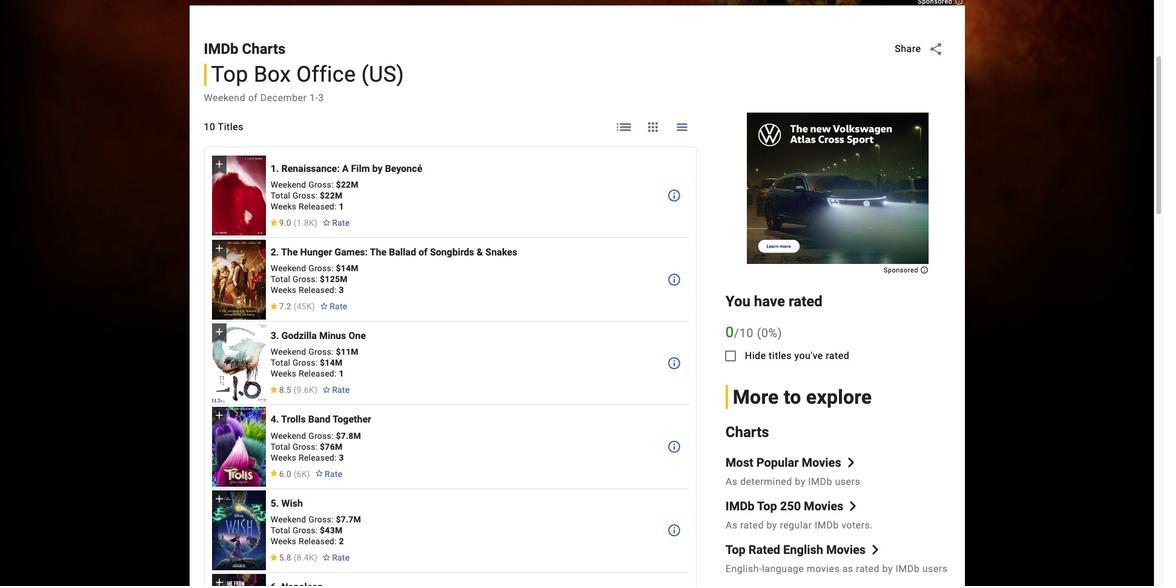 Task type: describe. For each thing, give the bounding box(es) containing it.
alan tudyk, chris pine, and ariana debose in wish (2023) image
[[212, 491, 266, 571]]

imdb top 250 movies link
[[726, 500, 858, 514]]

0
[[726, 324, 735, 341]]

group for 3.
[[212, 324, 266, 404]]

1. renaissance: a film by beyoncé link
[[271, 163, 423, 175]]

office
[[297, 62, 356, 87]]

weeks inside 2. the hunger games: the ballad of songbirds & snakes weekend gross : $14m total gross : $125m weeks released : 3
[[271, 286, 297, 295]]

hide
[[745, 350, 767, 362]]

more to explore
[[733, 386, 872, 409]]

2. the hunger games: the ballad of songbirds & snakes weekend gross : $14m total gross : $125m weeks released : 3
[[271, 247, 518, 295]]

chevron right inline image for top rated english movies
[[871, 546, 881, 555]]

weekend inside the 3. godzilla minus one weekend gross : $11m total gross : $14m weeks released : 1
[[271, 348, 306, 357]]

3. godzilla minus one link
[[271, 330, 366, 342]]

language
[[763, 564, 805, 575]]

(us)
[[362, 62, 404, 87]]

as determined by imdb users
[[726, 477, 861, 488]]

movies for english
[[827, 543, 866, 558]]

total inside 4. trolls band together weekend gross : $7.8m total gross : $76m weeks released : 3
[[271, 442, 290, 452]]

star border inline image for godzilla
[[322, 387, 331, 394]]

( for 2. the hunger games: the ballad of songbirds & snakes
[[294, 302, 297, 312]]

released inside 2. the hunger games: the ballad of songbirds & snakes weekend gross : $14m total gross : $125m weeks released : 3
[[299, 286, 335, 295]]

$14m inside 2. the hunger games: the ballad of songbirds & snakes weekend gross : $14m total gross : $125m weeks released : 3
[[336, 264, 359, 273]]

$43m
[[320, 526, 343, 536]]

english-language movies as rated by imdb users
[[726, 564, 948, 575]]

as
[[843, 564, 854, 575]]

1 horizontal spatial charts
[[726, 424, 770, 441]]

add image for 2.
[[213, 242, 225, 254]]

1-
[[310, 92, 318, 104]]

2
[[339, 537, 344, 547]]

1 vertical spatial $22m
[[320, 191, 343, 201]]

0%
[[762, 326, 778, 340]]

imdb rating: 7.2 element
[[270, 302, 315, 312]]

see more information about wish image
[[667, 524, 682, 538]]

1. renaissance: a film by beyoncé weekend gross : $22m total gross : $22m weeks released : 1
[[271, 163, 423, 212]]

have
[[755, 293, 786, 310]]

you have rated
[[726, 293, 823, 310]]

3 inside top box office (us) weekend of december 1-3
[[318, 92, 324, 104]]

by inside 1. renaissance: a film by beyoncé weekend gross : $22m total gross : $22m weeks released : 1
[[372, 163, 383, 174]]

2 the from the left
[[370, 247, 387, 258]]

movies for 250
[[804, 500, 844, 514]]

( for 3. godzilla minus one
[[294, 386, 297, 395]]

( for 1. renaissance: a film by beyoncé
[[294, 218, 297, 228]]

group for 5.
[[212, 491, 266, 571]]

2.
[[271, 247, 279, 258]]

5. wish link
[[271, 498, 303, 510]]

star inline image for 1. renaissance: a film by beyoncé
[[270, 219, 278, 226]]

rate for together
[[325, 469, 343, 479]]

0 vertical spatial charts
[[242, 40, 286, 57]]

top rated english movies
[[726, 543, 866, 558]]

weeks inside 5. wish weekend gross : $7.7m total gross : $43m weeks released : 2
[[271, 537, 297, 547]]

by right as
[[883, 564, 893, 575]]

hide titles you've rated
[[745, 350, 850, 362]]

regular
[[780, 520, 813, 532]]

&
[[477, 247, 483, 258]]

10 inside 0 / 10 ( 0% )
[[740, 326, 754, 340]]

/
[[735, 326, 740, 340]]

see more information about trolls band together image
[[667, 440, 682, 455]]

detailed view image
[[617, 120, 632, 134]]

3.
[[271, 330, 279, 342]]

together
[[333, 414, 372, 426]]

released inside 5. wish weekend gross : $7.7m total gross : $43m weeks released : 2
[[299, 537, 335, 547]]

sponsored content section
[[747, 113, 929, 274]]

as for most popular movies
[[726, 477, 738, 488]]

top for box
[[211, 62, 248, 87]]

trolls
[[281, 414, 306, 426]]

4. trolls band together weekend gross : $7.8m total gross : $76m weeks released : 3
[[271, 414, 372, 463]]

3 inside 4. trolls band together weekend gross : $7.8m total gross : $76m weeks released : 3
[[339, 453, 344, 463]]

as rated by regular imdb voters.
[[726, 520, 873, 532]]

beyoncé
[[385, 163, 423, 174]]

popular
[[757, 456, 799, 471]]

see more information about the hunger games: the ballad of songbirds & snakes image
[[667, 273, 682, 287]]

trolls band together (2023) image
[[212, 407, 266, 487]]

3 inside 2. the hunger games: the ballad of songbirds & snakes weekend gross : $14m total gross : $125m weeks released : 3
[[339, 286, 344, 295]]

wish
[[282, 498, 303, 510]]

joaquin phoenix in napoleon (2023) image
[[212, 575, 266, 587]]

$11m
[[336, 348, 359, 357]]

5.8
[[279, 553, 292, 563]]

) for film
[[315, 218, 318, 228]]

1 inside the 3. godzilla minus one weekend gross : $11m total gross : $14m weeks released : 1
[[339, 369, 344, 379]]

selected:  compact view image
[[675, 120, 690, 134]]

1 the from the left
[[281, 247, 298, 258]]

weeks inside 4. trolls band together weekend gross : $7.8m total gross : $76m weeks released : 3
[[271, 453, 297, 463]]

share
[[895, 43, 922, 55]]

gross up 45k
[[293, 275, 316, 284]]

most popular movies
[[726, 456, 842, 471]]

8.4k
[[297, 553, 315, 563]]

group for 2.
[[212, 240, 266, 320]]

5. wish weekend gross : $7.7m total gross : $43m weeks released : 2
[[271, 498, 361, 547]]

1.8k
[[297, 218, 315, 228]]

gross up $76m at bottom
[[309, 431, 332, 441]]

add image for 3.
[[213, 326, 225, 338]]

rated right have
[[789, 293, 823, 310]]

0 / 10 ( 0% )
[[726, 324, 783, 341]]

rate for games:
[[330, 302, 348, 312]]

) inside 0 / 10 ( 0% )
[[778, 326, 783, 340]]

snakes
[[486, 247, 518, 258]]

star inline image
[[270, 387, 278, 394]]

hunger
[[300, 247, 332, 258]]

imdb rating: 5.8 element
[[270, 553, 318, 563]]

group for 4.
[[212, 407, 266, 487]]

games:
[[335, 247, 368, 258]]

star inline image for 2. the hunger games: the ballad of songbirds & snakes
[[270, 303, 278, 310]]

rate button for together
[[310, 463, 348, 485]]

8.5 ( 9.6k )
[[279, 386, 318, 395]]

$125m
[[320, 275, 348, 284]]

jason schwartzman, viola davis, peter dinklage, rachel zegler, josh andrés rivera, tom blyth, and hunter schafer in the hunger games: the ballad of songbirds & snakes (2023) image
[[212, 240, 266, 320]]

determined
[[741, 477, 793, 488]]

3. godzilla minus one weekend gross : $11m total gross : $14m weeks released : 1
[[271, 330, 366, 379]]

star inline image for 5. wish
[[270, 554, 278, 561]]

10 titles
[[204, 121, 244, 133]]

9.6k
[[297, 386, 315, 395]]

add image for 5.
[[213, 493, 225, 506]]

9.0 ( 1.8k )
[[279, 218, 318, 228]]

group for 1.
[[212, 156, 266, 236]]

45k
[[297, 302, 312, 312]]

2. the hunger games: the ballad of songbirds & snakes link
[[271, 247, 518, 258]]

2 horizontal spatial top
[[758, 500, 778, 514]]



Task type: vqa. For each thing, say whether or not it's contained in the screenshot.
the middle Top
yes



Task type: locate. For each thing, give the bounding box(es) containing it.
5 total from the top
[[271, 526, 290, 536]]

weekend down 1.
[[271, 180, 306, 190]]

total inside 5. wish weekend gross : $7.7m total gross : $43m weeks released : 2
[[271, 526, 290, 536]]

imdb rating: 9.0 element
[[270, 218, 318, 228]]

6k
[[297, 469, 307, 479]]

0 vertical spatial top
[[211, 62, 248, 87]]

5.
[[271, 498, 279, 510]]

3 group from the top
[[212, 324, 266, 404]]

0 vertical spatial as
[[726, 477, 738, 488]]

1 group from the top
[[212, 156, 266, 236]]

minus
[[319, 330, 346, 342]]

10
[[204, 121, 215, 133], [740, 326, 754, 340]]

weekend inside 2. the hunger games: the ballad of songbirds & snakes weekend gross : $14m total gross : $125m weeks released : 3
[[271, 264, 306, 273]]

6.0 ( 6k )
[[279, 469, 310, 479]]

rate up together
[[332, 386, 350, 395]]

english
[[784, 543, 824, 558]]

see more information about renaissance: a film by beyoncé image
[[667, 189, 682, 203]]

titles
[[769, 350, 792, 362]]

4 total from the top
[[271, 442, 290, 452]]

0 horizontal spatial the
[[281, 247, 298, 258]]

as up english-
[[726, 520, 738, 532]]

rate down 2
[[332, 553, 350, 563]]

users
[[836, 477, 861, 488], [923, 564, 948, 575]]

you
[[726, 293, 751, 310]]

weekend down godzilla on the bottom left of the page
[[271, 348, 306, 357]]

gross
[[309, 180, 332, 190], [293, 191, 316, 201], [309, 264, 332, 273], [293, 275, 316, 284], [309, 348, 332, 357], [293, 358, 316, 368], [309, 431, 332, 441], [293, 442, 316, 452], [309, 515, 332, 525], [293, 526, 316, 536]]

chevron right inline image inside most popular movies link
[[847, 458, 856, 468]]

star inline image inside imdb rating: 7.2 element
[[270, 303, 278, 310]]

of right ballad
[[419, 247, 428, 258]]

1 star border inline image from the top
[[322, 219, 331, 226]]

0 vertical spatial 10
[[204, 121, 215, 133]]

songbirds
[[430, 247, 475, 258]]

7.2 ( 45k )
[[279, 302, 315, 312]]

1 horizontal spatial chevron right inline image
[[871, 546, 881, 555]]

) up band
[[315, 386, 318, 395]]

1 vertical spatial as
[[726, 520, 738, 532]]

)
[[315, 218, 318, 228], [312, 302, 315, 312], [778, 326, 783, 340], [315, 386, 318, 395], [307, 469, 310, 479], [315, 553, 318, 563]]

the right 2.
[[281, 247, 298, 258]]

star inline image left 6.0
[[270, 471, 278, 477]]

released up 1.8k
[[299, 202, 335, 212]]

star border inline image for renaissance:
[[322, 219, 331, 226]]

star border inline image right 1.8k
[[322, 219, 331, 226]]

rate for one
[[332, 386, 350, 395]]

gross up $43m
[[309, 515, 332, 525]]

top left 250
[[758, 500, 778, 514]]

( for 4. trolls band together
[[294, 469, 297, 479]]

movies
[[802, 456, 842, 471], [804, 500, 844, 514], [827, 543, 866, 558]]

the left ballad
[[370, 247, 387, 258]]

star border inline image right 6k
[[315, 471, 324, 477]]

1 vertical spatial 3
[[339, 286, 344, 295]]

1 1 from the top
[[339, 202, 344, 212]]

see more information about godzilla minus one image
[[667, 356, 682, 371]]

3 weeks from the top
[[271, 369, 297, 379]]

star border inline image for together
[[315, 471, 324, 477]]

by down most popular movies link at the bottom right of page
[[795, 477, 806, 488]]

chevron right inline image
[[847, 458, 856, 468], [871, 546, 881, 555]]

weeks up 6.0
[[271, 453, 297, 463]]

$22m
[[336, 180, 359, 190], [320, 191, 343, 201]]

) up 'hunger'
[[315, 218, 318, 228]]

( right '9.0'
[[294, 218, 297, 228]]

chevron right inline image down voters.
[[871, 546, 881, 555]]

rate button right 9.6k
[[318, 380, 355, 401]]

star border inline image
[[322, 219, 331, 226], [322, 387, 331, 394]]

star inline image left '9.0'
[[270, 219, 278, 226]]

english-
[[726, 564, 763, 575]]

group
[[212, 156, 266, 236], [212, 240, 266, 320], [212, 324, 266, 404], [212, 407, 266, 487], [212, 491, 266, 571], [212, 575, 266, 587]]

weeks up 7.2 at the left bottom of page
[[271, 286, 297, 295]]

add image down trolls band together (2023) image
[[213, 493, 225, 506]]

8.5
[[279, 386, 292, 395]]

4 star inline image from the top
[[270, 554, 278, 561]]

3 down $76m at bottom
[[339, 453, 344, 463]]

0 vertical spatial users
[[836, 477, 861, 488]]

charts up box
[[242, 40, 286, 57]]

4 add image from the top
[[213, 577, 225, 587]]

rate button for games:
[[315, 296, 352, 318]]

0 vertical spatial 3
[[318, 92, 324, 104]]

rate button right 6k
[[310, 463, 348, 485]]

rate for film
[[332, 218, 350, 228]]

2 add image from the top
[[213, 410, 225, 422]]

released inside 1. renaissance: a film by beyoncé weekend gross : $22m total gross : $22m weeks released : 1
[[299, 202, 335, 212]]

rate button down 2
[[318, 547, 355, 569]]

imdb
[[204, 40, 239, 57], [809, 477, 833, 488], [726, 500, 755, 514], [815, 520, 839, 532], [896, 564, 920, 575]]

december
[[261, 92, 307, 104]]

rate
[[332, 218, 350, 228], [330, 302, 348, 312], [332, 386, 350, 395], [325, 469, 343, 479], [332, 553, 350, 563]]

top down imdb charts
[[211, 62, 248, 87]]

1 vertical spatial chevron right inline image
[[871, 546, 881, 555]]

3
[[318, 92, 324, 104], [339, 286, 344, 295], [339, 453, 344, 463]]

( right /
[[757, 326, 762, 340]]

1 vertical spatial $14m
[[320, 358, 343, 368]]

add image down beyoncé in renaissance: a film by beyoncé (2023) image
[[213, 242, 225, 254]]

4 released from the top
[[299, 453, 335, 463]]

of inside top box office (us) weekend of december 1-3
[[248, 92, 258, 104]]

gross down 'hunger'
[[309, 264, 332, 273]]

most
[[726, 456, 754, 471]]

chevron right inline image up chevron right inline image
[[847, 458, 856, 468]]

weeks inside the 3. godzilla minus one weekend gross : $11m total gross : $14m weeks released : 1
[[271, 369, 297, 379]]

rate for gross
[[332, 553, 350, 563]]

rate button down $125m
[[315, 296, 352, 318]]

) for games:
[[312, 302, 315, 312]]

gross left $43m
[[293, 526, 316, 536]]

2 star inline image from the top
[[270, 303, 278, 310]]

the
[[281, 247, 298, 258], [370, 247, 387, 258]]

add image down godzilla minus one (2023) image
[[213, 410, 225, 422]]

1 vertical spatial star border inline image
[[315, 471, 324, 477]]

weeks up '9.0'
[[271, 202, 297, 212]]

0 vertical spatial $22m
[[336, 180, 359, 190]]

weekend inside 1. renaissance: a film by beyoncé weekend gross : $22m total gross : $22m weeks released : 1
[[271, 180, 306, 190]]

movies left chevron right inline image
[[804, 500, 844, 514]]

weekend inside 5. wish weekend gross : $7.7m total gross : $43m weeks released : 2
[[271, 515, 306, 525]]

band
[[308, 414, 331, 426]]

gross left $76m at bottom
[[293, 442, 316, 452]]

2 total from the top
[[271, 275, 290, 284]]

3 released from the top
[[299, 369, 335, 379]]

$14m
[[336, 264, 359, 273], [320, 358, 343, 368]]

total down 2.
[[271, 275, 290, 284]]

1 vertical spatial star border inline image
[[322, 387, 331, 394]]

2 1 from the top
[[339, 369, 344, 379]]

0 vertical spatial of
[[248, 92, 258, 104]]

3 add image from the top
[[213, 493, 225, 506]]

group left star inline image
[[212, 324, 266, 404]]

weekend inside top box office (us) weekend of december 1-3
[[204, 92, 246, 104]]

5 weeks from the top
[[271, 537, 297, 547]]

movies up the as determined by imdb users
[[802, 456, 842, 471]]

explore
[[807, 386, 872, 409]]

3 total from the top
[[271, 358, 290, 368]]

0 vertical spatial star border inline image
[[320, 303, 329, 310]]

total inside 1. renaissance: a film by beyoncé weekend gross : $22m total gross : $22m weeks released : 1
[[271, 191, 290, 201]]

2 released from the top
[[299, 286, 335, 295]]

by down imdb top 250 movies
[[767, 520, 778, 532]]

1 vertical spatial top
[[758, 500, 778, 514]]

checkbox unchecked image
[[724, 349, 738, 364]]

1 vertical spatial charts
[[726, 424, 770, 441]]

movies up as
[[827, 543, 866, 558]]

share on social media image
[[929, 42, 943, 56]]

star inline image
[[270, 219, 278, 226], [270, 303, 278, 310], [270, 471, 278, 477], [270, 554, 278, 561]]

4 weeks from the top
[[271, 453, 297, 463]]

rate button
[[318, 212, 355, 234], [315, 296, 352, 318], [318, 380, 355, 401], [310, 463, 348, 485], [318, 547, 355, 569]]

$22m down a
[[320, 191, 343, 201]]

weeks up 8.5
[[271, 369, 297, 379]]

2 vertical spatial 3
[[339, 453, 344, 463]]

6 group from the top
[[212, 575, 266, 587]]

beyoncé in renaissance: a film by beyoncé (2023) image
[[212, 156, 266, 236]]

total inside 2. the hunger games: the ballad of songbirds & snakes weekend gross : $14m total gross : $125m weeks released : 3
[[271, 275, 290, 284]]

) up titles
[[778, 326, 783, 340]]

rated right as
[[857, 564, 880, 575]]

$14m down 'games:' at top left
[[336, 264, 359, 273]]

1 vertical spatial movies
[[804, 500, 844, 514]]

more
[[733, 386, 779, 409]]

2 weeks from the top
[[271, 286, 297, 295]]

by
[[372, 163, 383, 174], [795, 477, 806, 488], [767, 520, 778, 532], [883, 564, 893, 575]]

0 horizontal spatial top
[[211, 62, 248, 87]]

5 released from the top
[[299, 537, 335, 547]]

top
[[211, 62, 248, 87], [758, 500, 778, 514], [726, 543, 746, 558]]

add image
[[213, 242, 225, 254], [213, 326, 225, 338]]

1 total from the top
[[271, 191, 290, 201]]

( right 7.2 at the left bottom of page
[[294, 302, 297, 312]]

film
[[351, 163, 370, 174]]

4 group from the top
[[212, 407, 266, 487]]

of down box
[[248, 92, 258, 104]]

total down 4.
[[271, 442, 290, 452]]

gross down renaissance:
[[309, 180, 332, 190]]

sponsored
[[884, 267, 921, 274]]

gross up 9.6k
[[293, 358, 316, 368]]

add image down 10 titles
[[213, 158, 225, 171]]

5 group from the top
[[212, 491, 266, 571]]

2 group from the top
[[212, 240, 266, 320]]

chevron right inline image
[[849, 502, 858, 512]]

$76m
[[320, 442, 343, 452]]

star inline image inside imdb rating: 6.0 element
[[270, 471, 278, 477]]

you've
[[795, 350, 824, 362]]

1 add image from the top
[[213, 242, 225, 254]]

star border inline image right 45k
[[320, 303, 329, 310]]

0 horizontal spatial chevron right inline image
[[847, 458, 856, 468]]

1 vertical spatial of
[[419, 247, 428, 258]]

as for imdb top 250 movies
[[726, 520, 738, 532]]

1 add image from the top
[[213, 158, 225, 171]]

imdb charts
[[204, 40, 286, 57]]

7.2
[[279, 302, 292, 312]]

3 down office
[[318, 92, 324, 104]]

$7.7m
[[336, 515, 361, 525]]

9.0
[[279, 218, 292, 228]]

of
[[248, 92, 258, 104], [419, 247, 428, 258]]

weeks
[[271, 202, 297, 212], [271, 286, 297, 295], [271, 369, 297, 379], [271, 453, 297, 463], [271, 537, 297, 547]]

add image for 4.
[[213, 410, 225, 422]]

1 star inline image from the top
[[270, 219, 278, 226]]

( right 5.8
[[294, 553, 297, 563]]

star inline image left 7.2 at the left bottom of page
[[270, 303, 278, 310]]

4.
[[271, 414, 279, 426]]

) right 6.0
[[307, 469, 310, 479]]

) right 5.8
[[315, 553, 318, 563]]

released down $125m
[[299, 286, 335, 295]]

$22m down 1. renaissance: a film by beyoncé link
[[336, 180, 359, 190]]

weekend inside 4. trolls band together weekend gross : $7.8m total gross : $76m weeks released : 3
[[271, 431, 306, 441]]

0 vertical spatial star border inline image
[[322, 219, 331, 226]]

as down most
[[726, 477, 738, 488]]

1 vertical spatial add image
[[213, 326, 225, 338]]

total
[[271, 191, 290, 201], [271, 275, 290, 284], [271, 358, 290, 368], [271, 442, 290, 452], [271, 526, 290, 536]]

released down $76m at bottom
[[299, 453, 335, 463]]

imdb rating: 8.5 element
[[270, 386, 318, 395]]

2 star border inline image from the top
[[322, 387, 331, 394]]

0 horizontal spatial users
[[836, 477, 861, 488]]

gross down 3. godzilla minus one link on the bottom left of the page
[[309, 348, 332, 357]]

1 horizontal spatial users
[[923, 564, 948, 575]]

star border inline image right 8.4k
[[322, 554, 331, 561]]

imdb top 250 movies
[[726, 500, 844, 514]]

godzilla
[[282, 330, 317, 342]]

weeks inside 1. renaissance: a film by beyoncé weekend gross : $22m total gross : $22m weeks released : 1
[[271, 202, 297, 212]]

to
[[784, 386, 802, 409]]

2 add image from the top
[[213, 326, 225, 338]]

6.0
[[279, 469, 292, 479]]

3 star inline image from the top
[[270, 471, 278, 477]]

1 down a
[[339, 202, 344, 212]]

rate button for gross
[[318, 547, 355, 569]]

1.
[[271, 163, 279, 174]]

1
[[339, 202, 344, 212], [339, 369, 344, 379]]

$14m inside the 3. godzilla minus one weekend gross : $11m total gross : $14m weeks released : 1
[[320, 358, 343, 368]]

movies
[[807, 564, 840, 575]]

released
[[299, 202, 335, 212], [299, 286, 335, 295], [299, 369, 335, 379], [299, 453, 335, 463], [299, 537, 335, 547]]

star inline image for 4. trolls band together
[[270, 471, 278, 477]]

gross up 1.8k
[[293, 191, 316, 201]]

2 vertical spatial star border inline image
[[322, 554, 331, 561]]

top rated english movies link
[[726, 543, 881, 558]]

star border inline image for gross
[[322, 554, 331, 561]]

:
[[332, 180, 334, 190], [316, 191, 318, 201], [335, 202, 337, 212], [332, 264, 334, 273], [316, 275, 318, 284], [335, 286, 337, 295], [332, 348, 334, 357], [316, 358, 318, 368], [335, 369, 337, 379], [332, 431, 334, 441], [316, 442, 318, 452], [335, 453, 337, 463], [332, 515, 334, 525], [316, 526, 318, 536], [335, 537, 337, 547]]

10 left titles at the top left of page
[[204, 121, 215, 133]]

2 as from the top
[[726, 520, 738, 532]]

4. trolls band together link
[[271, 414, 372, 426]]

1 as from the top
[[726, 477, 738, 488]]

1 vertical spatial 10
[[740, 326, 754, 340]]

rate button for film
[[318, 212, 355, 234]]

top for rated
[[726, 543, 746, 558]]

0 horizontal spatial charts
[[242, 40, 286, 57]]

1 down $11m
[[339, 369, 344, 379]]

5.8 ( 8.4k )
[[279, 553, 318, 563]]

total down 1.
[[271, 191, 290, 201]]

) right 7.2 at the left bottom of page
[[312, 302, 315, 312]]

10 right 0
[[740, 326, 754, 340]]

add image down alan tudyk, chris pine, and ariana debose in wish (2023) image
[[213, 577, 225, 587]]

total down 5.
[[271, 526, 290, 536]]

weekend down 5. wish link
[[271, 515, 306, 525]]

( for 5. wish
[[294, 553, 297, 563]]

0 vertical spatial add image
[[213, 242, 225, 254]]

add image for 1.
[[213, 158, 225, 171]]

$7.8m
[[336, 431, 361, 441]]

0 horizontal spatial 10
[[204, 121, 215, 133]]

titles
[[218, 121, 244, 133]]

top inside top box office (us) weekend of december 1-3
[[211, 62, 248, 87]]

group left 2.
[[212, 240, 266, 320]]

box
[[254, 62, 291, 87]]

) for one
[[315, 386, 318, 395]]

1 vertical spatial users
[[923, 564, 948, 575]]

chevron right inline image for most popular movies
[[847, 458, 856, 468]]

add image down jason schwartzman, viola davis, peter dinklage, rachel zegler, josh andrés rivera, tom blyth, and hunter schafer in the hunger games: the ballad of songbirds & snakes (2023) image
[[213, 326, 225, 338]]

most popular movies link
[[726, 456, 856, 471]]

released inside the 3. godzilla minus one weekend gross : $11m total gross : $14m weeks released : 1
[[299, 369, 335, 379]]

voters.
[[842, 520, 873, 532]]

weekend down trolls
[[271, 431, 306, 441]]

one
[[349, 330, 366, 342]]

star border inline image for games:
[[320, 303, 329, 310]]

rate down $76m at bottom
[[325, 469, 343, 479]]

1 released from the top
[[299, 202, 335, 212]]

250
[[781, 500, 801, 514]]

rated up the rated
[[741, 520, 764, 532]]

top box office (us) weekend of december 1-3
[[204, 62, 404, 104]]

rated right you've
[[826, 350, 850, 362]]

0 vertical spatial 1
[[339, 202, 344, 212]]

total inside the 3. godzilla minus one weekend gross : $11m total gross : $14m weeks released : 1
[[271, 358, 290, 368]]

0 horizontal spatial of
[[248, 92, 258, 104]]

1 horizontal spatial top
[[726, 543, 746, 558]]

star border inline image
[[320, 303, 329, 310], [315, 471, 324, 477], [322, 554, 331, 561]]

( right 8.5
[[294, 386, 297, 395]]

1 inside 1. renaissance: a film by beyoncé weekend gross : $22m total gross : $22m weeks released : 1
[[339, 202, 344, 212]]

0 vertical spatial $14m
[[336, 264, 359, 273]]

( right 6.0
[[294, 469, 297, 479]]

released up 9.6k
[[299, 369, 335, 379]]

1 vertical spatial 1
[[339, 369, 344, 379]]

group left 1.
[[212, 156, 266, 236]]

1 horizontal spatial the
[[370, 247, 387, 258]]

rate button right 1.8k
[[318, 212, 355, 234]]

) for together
[[307, 469, 310, 479]]

1 weeks from the top
[[271, 202, 297, 212]]

charts up most
[[726, 424, 770, 441]]

released inside 4. trolls band together weekend gross : $7.8m total gross : $76m weeks released : 3
[[299, 453, 335, 463]]

godzilla minus one (2023) image
[[212, 324, 266, 404]]

star inline image left 5.8
[[270, 554, 278, 561]]

rate button for one
[[318, 380, 355, 401]]

rate up 'games:' at top left
[[332, 218, 350, 228]]

1 horizontal spatial 10
[[740, 326, 754, 340]]

(
[[294, 218, 297, 228], [294, 302, 297, 312], [757, 326, 762, 340], [294, 386, 297, 395], [294, 469, 297, 479], [294, 553, 297, 563]]

as
[[726, 477, 738, 488], [726, 520, 738, 532]]

1 horizontal spatial of
[[419, 247, 428, 258]]

by right film
[[372, 163, 383, 174]]

) for gross
[[315, 553, 318, 563]]

0 vertical spatial movies
[[802, 456, 842, 471]]

2 vertical spatial movies
[[827, 543, 866, 558]]

top up english-
[[726, 543, 746, 558]]

( inside 0 / 10 ( 0% )
[[757, 326, 762, 340]]

2 vertical spatial top
[[726, 543, 746, 558]]

released down $43m
[[299, 537, 335, 547]]

add image
[[213, 158, 225, 171], [213, 410, 225, 422], [213, 493, 225, 506], [213, 577, 225, 587]]

rated
[[749, 543, 781, 558]]

star inline image inside imdb rating: 5.8 element
[[270, 554, 278, 561]]

star inline image inside imdb rating: 9.0 element
[[270, 219, 278, 226]]

renaissance:
[[282, 163, 340, 174]]

weeks up 5.8
[[271, 537, 297, 547]]

a
[[342, 163, 349, 174]]

grid view image
[[646, 120, 661, 134]]

of inside 2. the hunger games: the ballad of songbirds & snakes weekend gross : $14m total gross : $125m weeks released : 3
[[419, 247, 428, 258]]

chevron right inline image inside "top rated english movies" "link"
[[871, 546, 881, 555]]

group left 5.
[[212, 491, 266, 571]]

imdb rating: 6.0 element
[[270, 469, 310, 479]]

Hide titles you've rated checkbox
[[716, 342, 745, 371]]

0 vertical spatial chevron right inline image
[[847, 458, 856, 468]]



